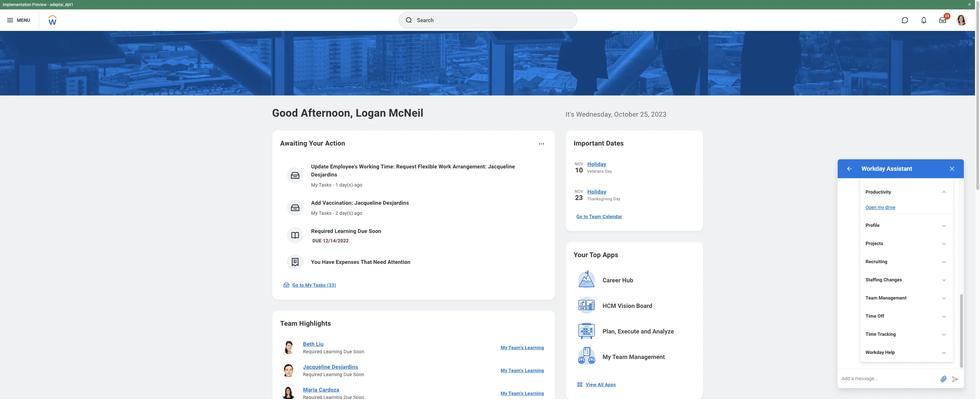 Task type: describe. For each thing, give the bounding box(es) containing it.
career hub button
[[575, 269, 696, 293]]

jacqueline inside jacqueline desjardins required learning due soon
[[303, 364, 330, 371]]

important dates
[[574, 139, 624, 147]]

time for time tracking
[[866, 332, 877, 337]]

productivity
[[866, 190, 891, 195]]

nbox image
[[577, 382, 583, 389]]

25,
[[640, 110, 650, 119]]

time:
[[381, 164, 395, 170]]

3 my team's learning from the top
[[501, 391, 544, 397]]

apps for view all apps
[[605, 382, 616, 388]]

all
[[598, 382, 604, 388]]

open my drive
[[866, 205, 896, 210]]

maria cardoza button
[[300, 386, 342, 395]]

you have expenses that need attention button
[[280, 249, 547, 276]]

open
[[866, 205, 877, 210]]

desjardins inside jacqueline desjardins required learning due soon
[[332, 364, 358, 371]]

wednesday,
[[576, 110, 613, 119]]

vaccination:
[[322, 200, 353, 206]]

staffing changes
[[866, 277, 902, 283]]

flexible
[[418, 164, 437, 170]]

afternoon,
[[301, 107, 353, 120]]

that
[[361, 259, 372, 266]]

go for go to team calendar
[[577, 214, 583, 220]]

holiday veterans day
[[587, 161, 612, 174]]

view all apps button
[[574, 378, 620, 392]]

workday assistant
[[862, 165, 913, 172]]

soon inside "awaiting your action" list
[[369, 228, 381, 235]]

2
[[336, 211, 338, 216]]

management inside the team management 'dropdown button'
[[879, 296, 907, 301]]

off
[[878, 314, 885, 319]]

justify image
[[6, 16, 14, 24]]

1
[[336, 182, 338, 188]]

plan, execute and analyze
[[603, 328, 674, 335]]

projects
[[866, 241, 884, 246]]

due down add vaccination: jacqueline desjardins
[[358, 228, 367, 235]]

nov for 10
[[575, 162, 583, 167]]

day for 23
[[614, 197, 621, 202]]

veterans
[[587, 169, 604, 174]]

day(s) for 2
[[340, 211, 353, 216]]

1 vertical spatial desjardins
[[383, 200, 409, 206]]

learning inside "awaiting your action" list
[[335, 228, 356, 235]]

workday for workday assistant
[[862, 165, 885, 172]]

to for my
[[300, 283, 304, 288]]

profile button
[[863, 220, 951, 232]]

attention
[[388, 259, 411, 266]]

close environment banner image
[[968, 2, 972, 6]]

cardoza
[[319, 387, 339, 394]]

nov 23
[[575, 190, 583, 202]]

3 team's from the top
[[509, 391, 524, 397]]

my team management
[[603, 354, 665, 361]]

changes
[[884, 277, 902, 283]]

chevron up image for profile
[[942, 224, 947, 228]]

holiday button for 10
[[587, 160, 695, 169]]

soon for desjardins
[[353, 372, 364, 378]]

apps for your top apps
[[603, 251, 619, 259]]

view all apps
[[586, 382, 616, 388]]

chevron up image for staffing changes
[[942, 278, 947, 283]]

beth liu required learning due soon
[[303, 341, 364, 355]]

soon for liu
[[353, 349, 364, 355]]

career hub
[[603, 277, 634, 284]]

profile logan mcneil image
[[956, 15, 967, 27]]

time off button
[[863, 310, 951, 323]]

notifications large image
[[921, 17, 928, 24]]

inbox large image
[[940, 17, 946, 24]]

go to team calendar button
[[574, 210, 625, 224]]

- for adeptai_dpt1
[[48, 2, 49, 7]]

go to team calendar
[[577, 214, 622, 220]]

good
[[272, 107, 298, 120]]

my team's learning button for liu
[[498, 341, 547, 355]]

due 12/14/2022
[[313, 238, 349, 244]]

it's wednesday, october 25, 2023
[[566, 110, 667, 119]]

search image
[[405, 16, 413, 24]]

staffing
[[866, 277, 883, 283]]

recruiting button
[[863, 256, 951, 269]]

drive
[[886, 205, 896, 210]]

implementation preview -   adeptai_dpt1
[[3, 2, 73, 7]]

working
[[359, 164, 380, 170]]

23
[[575, 194, 583, 202]]

good afternoon, logan mcneil
[[272, 107, 424, 120]]

top
[[590, 251, 601, 259]]

dashboard expenses image
[[290, 258, 300, 268]]

chevron up image for projects
[[942, 242, 947, 246]]

inbox image for my tasks - 1 day(s) ago
[[290, 171, 300, 181]]

board
[[636, 303, 653, 310]]

dates
[[606, 139, 624, 147]]

it's
[[566, 110, 575, 119]]

open my drive link
[[866, 205, 896, 210]]

learning inside beth liu required learning due soon
[[324, 349, 342, 355]]

implementation
[[3, 2, 31, 7]]

awaiting your action
[[280, 139, 345, 147]]

execute
[[618, 328, 640, 335]]

work
[[439, 164, 451, 170]]

upload clip image
[[940, 375, 948, 383]]

chevron up image for workday help
[[942, 351, 947, 356]]

go to my tasks (33) button
[[280, 279, 340, 292]]

workday help button
[[863, 347, 951, 360]]

hcm vision board button
[[575, 294, 696, 318]]

workday help
[[866, 350, 895, 356]]

inbox image
[[283, 282, 290, 289]]

1 horizontal spatial jacqueline
[[355, 200, 382, 206]]

(33)
[[327, 283, 336, 288]]

october
[[614, 110, 639, 119]]

33 button
[[936, 13, 951, 28]]

jacqueline desjardins button
[[300, 364, 361, 372]]

request
[[396, 164, 417, 170]]

nov 10
[[575, 162, 583, 174]]

tasks for 2
[[319, 211, 332, 216]]

tracking
[[878, 332, 896, 337]]

view
[[586, 382, 597, 388]]

team's for liu
[[509, 345, 524, 351]]

team management
[[866, 296, 907, 301]]

menu banner
[[0, 0, 975, 31]]

1 vertical spatial your
[[574, 251, 588, 259]]

tasks inside go to my tasks (33) button
[[313, 283, 326, 288]]

adeptai_dpt1
[[50, 2, 73, 7]]



Task type: locate. For each thing, give the bounding box(es) containing it.
1 horizontal spatial to
[[584, 214, 588, 220]]

application
[[838, 370, 964, 389]]

0 vertical spatial chevron up image
[[942, 190, 947, 195]]

2 day(s) from the top
[[340, 211, 353, 216]]

1 vertical spatial chevron up image
[[942, 314, 947, 319]]

go down 23
[[577, 214, 583, 220]]

- for 2
[[333, 211, 334, 216]]

ago for my tasks - 2 day(s) ago
[[354, 211, 363, 216]]

soon down the jacqueline desjardins button in the bottom of the page
[[353, 372, 364, 378]]

send image
[[951, 376, 960, 384]]

holiday up thanksgiving
[[588, 189, 607, 195]]

apps right the top at the right bottom of page
[[603, 251, 619, 259]]

to for team
[[584, 214, 588, 220]]

assistant
[[887, 165, 913, 172]]

2 chevron up image from the top
[[942, 242, 947, 246]]

tasks left the 1
[[319, 182, 332, 188]]

team's for desjardins
[[509, 368, 524, 374]]

soon inside beth liu required learning due soon
[[353, 349, 364, 355]]

required
[[311, 228, 333, 235], [303, 349, 322, 355], [303, 372, 322, 378]]

2 my team's learning from the top
[[501, 368, 544, 374]]

nov for 23
[[575, 190, 583, 194]]

management inside my team management button
[[629, 354, 665, 361]]

awaiting your action list
[[280, 158, 547, 276]]

1 vertical spatial management
[[629, 354, 665, 361]]

2 vertical spatial my team's learning
[[501, 391, 544, 397]]

workday
[[862, 165, 885, 172], [866, 350, 884, 356]]

team highlights list
[[280, 337, 547, 400]]

1 vertical spatial day
[[614, 197, 621, 202]]

2 vertical spatial soon
[[353, 372, 364, 378]]

chevron up image inside time tracking dropdown button
[[942, 333, 947, 337]]

0 vertical spatial holiday button
[[587, 160, 695, 169]]

apps
[[603, 251, 619, 259], [605, 382, 616, 388]]

due inside beth liu required learning due soon
[[344, 349, 352, 355]]

0 vertical spatial day
[[605, 169, 612, 174]]

ago
[[354, 182, 363, 188], [354, 211, 363, 216]]

calendar
[[603, 214, 622, 220]]

0 vertical spatial nov
[[575, 162, 583, 167]]

12/14/2022
[[323, 238, 349, 244]]

nov
[[575, 162, 583, 167], [575, 190, 583, 194]]

- for 1
[[333, 182, 334, 188]]

chevron up image for time off
[[942, 314, 947, 319]]

go to my tasks (33)
[[292, 283, 336, 288]]

tasks left the (33)
[[313, 283, 326, 288]]

jacqueline right arrangement:
[[488, 164, 515, 170]]

arrangement:
[[453, 164, 487, 170]]

day for 10
[[605, 169, 612, 174]]

0 vertical spatial my team's learning
[[501, 345, 544, 351]]

workday left help
[[866, 350, 884, 356]]

0 vertical spatial your
[[309, 139, 323, 147]]

holiday up the veterans
[[588, 161, 607, 168]]

1 vertical spatial day(s)
[[340, 211, 353, 216]]

team left calendar
[[589, 214, 601, 220]]

my team management button
[[575, 345, 696, 370]]

0 vertical spatial management
[[879, 296, 907, 301]]

apps inside button
[[605, 382, 616, 388]]

preview
[[32, 2, 47, 7]]

to
[[584, 214, 588, 220], [300, 283, 304, 288]]

2 ago from the top
[[354, 211, 363, 216]]

to down thanksgiving
[[584, 214, 588, 220]]

nov left holiday veterans day
[[575, 162, 583, 167]]

time tracking
[[866, 332, 896, 337]]

1 vertical spatial holiday
[[588, 189, 607, 195]]

team down staffing
[[866, 296, 878, 301]]

0 vertical spatial holiday
[[588, 161, 607, 168]]

3 my team's learning button from the top
[[498, 387, 547, 400]]

book open image
[[290, 231, 300, 241]]

1 vertical spatial team's
[[509, 368, 524, 374]]

2 vertical spatial -
[[333, 211, 334, 216]]

analyze
[[653, 328, 674, 335]]

vision
[[618, 303, 635, 310]]

team inside 'dropdown button'
[[866, 296, 878, 301]]

0 vertical spatial tasks
[[319, 182, 332, 188]]

employee's
[[330, 164, 358, 170]]

update employee's working time: request flexible work arrangement: jacqueline desjardins
[[311, 164, 515, 178]]

my tasks - 2 day(s) ago
[[311, 211, 363, 216]]

0 vertical spatial apps
[[603, 251, 619, 259]]

liu
[[316, 341, 324, 348]]

learning
[[335, 228, 356, 235], [525, 345, 544, 351], [324, 349, 342, 355], [525, 368, 544, 374], [324, 372, 342, 378], [525, 391, 544, 397]]

jacqueline inside update employee's working time: request flexible work arrangement: jacqueline desjardins
[[488, 164, 515, 170]]

time off
[[866, 314, 885, 319]]

0 horizontal spatial to
[[300, 283, 304, 288]]

soon inside jacqueline desjardins required learning due soon
[[353, 372, 364, 378]]

x image
[[949, 166, 956, 172]]

0 vertical spatial required
[[311, 228, 333, 235]]

holiday button for 23
[[587, 188, 695, 197]]

Search Workday  search field
[[417, 13, 563, 28]]

my team's learning button for desjardins
[[498, 364, 547, 378]]

update
[[311, 164, 329, 170]]

2 holiday button from the top
[[587, 188, 695, 197]]

need
[[373, 259, 386, 266]]

1 vertical spatial to
[[300, 283, 304, 288]]

- left 2
[[333, 211, 334, 216]]

chevron up image inside the workday help dropdown button
[[942, 351, 947, 356]]

time
[[866, 314, 877, 319], [866, 332, 877, 337]]

due inside jacqueline desjardins required learning due soon
[[344, 372, 352, 378]]

help
[[886, 350, 895, 356]]

profile
[[866, 223, 880, 228]]

0 vertical spatial to
[[584, 214, 588, 220]]

2 nov from the top
[[575, 190, 583, 194]]

tasks for 1
[[319, 182, 332, 188]]

my tasks - 1 day(s) ago
[[311, 182, 363, 188]]

required up maria
[[303, 372, 322, 378]]

2 my team's learning button from the top
[[498, 364, 547, 378]]

hcm
[[603, 303, 616, 310]]

required learning due soon
[[311, 228, 381, 235]]

1 vertical spatial soon
[[353, 349, 364, 355]]

beth liu button
[[300, 341, 326, 349]]

0 vertical spatial jacqueline
[[488, 164, 515, 170]]

time left off
[[866, 314, 877, 319]]

3 chevron up image from the top
[[942, 260, 947, 265]]

chevron up image for team management
[[942, 296, 947, 301]]

0 vertical spatial my team's learning button
[[498, 341, 547, 355]]

due left '12/14/2022'
[[313, 238, 322, 244]]

required down 'beth liu' button
[[303, 349, 322, 355]]

1 day(s) from the top
[[340, 182, 353, 188]]

required up due 12/14/2022
[[311, 228, 333, 235]]

your left the top at the right bottom of page
[[574, 251, 588, 259]]

soon
[[369, 228, 381, 235], [353, 349, 364, 355], [353, 372, 364, 378]]

inbox image
[[290, 171, 300, 181], [290, 203, 300, 213]]

chevron up image inside time off dropdown button
[[942, 314, 947, 319]]

my
[[878, 205, 884, 210]]

holiday for 23
[[588, 189, 607, 195]]

jacqueline down 'beth liu' button
[[303, 364, 330, 371]]

- inside menu banner
[[48, 2, 49, 7]]

hcm vision board
[[603, 303, 653, 310]]

0 vertical spatial day(s)
[[340, 182, 353, 188]]

chevron up image for time tracking
[[942, 333, 947, 337]]

recruiting
[[866, 259, 888, 265]]

soon up need
[[369, 228, 381, 235]]

ago down add vaccination: jacqueline desjardins
[[354, 211, 363, 216]]

0 horizontal spatial go
[[292, 283, 298, 288]]

1 horizontal spatial go
[[577, 214, 583, 220]]

action
[[325, 139, 345, 147]]

6 chevron up image from the top
[[942, 333, 947, 337]]

1 my team's learning button from the top
[[498, 341, 547, 355]]

1 nov from the top
[[575, 162, 583, 167]]

you
[[311, 259, 321, 266]]

2 vertical spatial my team's learning button
[[498, 387, 547, 400]]

2 holiday from the top
[[588, 189, 607, 195]]

- right preview
[[48, 2, 49, 7]]

day inside the holiday thanksgiving day
[[614, 197, 621, 202]]

0 vertical spatial soon
[[369, 228, 381, 235]]

- left the 1
[[333, 182, 334, 188]]

nov down "10"
[[575, 190, 583, 194]]

5 chevron up image from the top
[[942, 296, 947, 301]]

logan
[[356, 107, 386, 120]]

2 team's from the top
[[509, 368, 524, 374]]

inbox image for my tasks - 2 day(s) ago
[[290, 203, 300, 213]]

chevron up image inside staffing changes dropdown button
[[942, 278, 947, 283]]

holiday inside the holiday thanksgiving day
[[588, 189, 607, 195]]

day
[[605, 169, 612, 174], [614, 197, 621, 202]]

1 vertical spatial jacqueline
[[355, 200, 382, 206]]

workday assistant region
[[838, 0, 964, 389]]

arrow left image
[[846, 166, 853, 172]]

10
[[575, 166, 583, 174]]

soon up jacqueline desjardins required learning due soon
[[353, 349, 364, 355]]

1 holiday button from the top
[[587, 160, 695, 169]]

1 chevron up image from the top
[[942, 190, 947, 195]]

1 vertical spatial my team's learning
[[501, 368, 544, 374]]

day right the veterans
[[605, 169, 612, 174]]

0 horizontal spatial day
[[605, 169, 612, 174]]

1 horizontal spatial your
[[574, 251, 588, 259]]

1 vertical spatial tasks
[[319, 211, 332, 216]]

you have expenses that need attention
[[311, 259, 411, 266]]

desjardins inside update employee's working time: request flexible work arrangement: jacqueline desjardins
[[311, 172, 337, 178]]

2 vertical spatial desjardins
[[332, 364, 358, 371]]

your left action
[[309, 139, 323, 147]]

my team's learning for liu
[[501, 345, 544, 351]]

due up the jacqueline desjardins button in the bottom of the page
[[344, 349, 352, 355]]

ago up add vaccination: jacqueline desjardins
[[354, 182, 363, 188]]

1 vertical spatial time
[[866, 332, 877, 337]]

due down the jacqueline desjardins button in the bottom of the page
[[344, 372, 352, 378]]

chevron up image inside "profile" dropdown button
[[942, 224, 947, 228]]

1 vertical spatial my team's learning button
[[498, 364, 547, 378]]

chevron up image inside recruiting dropdown button
[[942, 260, 947, 265]]

0 vertical spatial desjardins
[[311, 172, 337, 178]]

management down and on the right bottom
[[629, 354, 665, 361]]

inbox image down awaiting
[[290, 171, 300, 181]]

go for go to my tasks (33)
[[292, 283, 298, 288]]

team left highlights
[[280, 320, 298, 328]]

1 chevron up image from the top
[[942, 224, 947, 228]]

0 vertical spatial ago
[[354, 182, 363, 188]]

required inside beth liu required learning due soon
[[303, 349, 322, 355]]

my team's learning
[[501, 345, 544, 351], [501, 368, 544, 374], [501, 391, 544, 397]]

required inside jacqueline desjardins required learning due soon
[[303, 372, 322, 378]]

0 horizontal spatial jacqueline
[[303, 364, 330, 371]]

workday right arrow left image
[[862, 165, 885, 172]]

2 vertical spatial required
[[303, 372, 322, 378]]

1 vertical spatial ago
[[354, 211, 363, 216]]

workday inside dropdown button
[[866, 350, 884, 356]]

team down the execute on the right of the page
[[612, 354, 628, 361]]

Add a message... text field
[[838, 370, 939, 389]]

0 vertical spatial workday
[[862, 165, 885, 172]]

your
[[309, 139, 323, 147], [574, 251, 588, 259]]

time left tracking
[[866, 332, 877, 337]]

add
[[311, 200, 321, 206]]

1 horizontal spatial day
[[614, 197, 621, 202]]

1 team's from the top
[[509, 345, 524, 351]]

4 chevron up image from the top
[[942, 278, 947, 283]]

0 vertical spatial inbox image
[[290, 171, 300, 181]]

1 horizontal spatial management
[[879, 296, 907, 301]]

0 vertical spatial team's
[[509, 345, 524, 351]]

my team's learning for desjardins
[[501, 368, 544, 374]]

chevron up image inside the team management 'dropdown button'
[[942, 296, 947, 301]]

apps right all
[[605, 382, 616, 388]]

day inside holiday veterans day
[[605, 169, 612, 174]]

important
[[574, 139, 605, 147]]

due
[[358, 228, 367, 235], [313, 238, 322, 244], [344, 349, 352, 355], [344, 372, 352, 378]]

time for time off
[[866, 314, 877, 319]]

chevron up image inside projects dropdown button
[[942, 242, 947, 246]]

1 vertical spatial required
[[303, 349, 322, 355]]

and
[[641, 328, 651, 335]]

time inside dropdown button
[[866, 314, 877, 319]]

0 horizontal spatial your
[[309, 139, 323, 147]]

time inside dropdown button
[[866, 332, 877, 337]]

1 vertical spatial go
[[292, 283, 298, 288]]

menu button
[[0, 9, 39, 31]]

2 vertical spatial jacqueline
[[303, 364, 330, 371]]

0 vertical spatial time
[[866, 314, 877, 319]]

3 chevron up image from the top
[[942, 351, 947, 356]]

career
[[603, 277, 621, 284]]

workday for workday help
[[866, 350, 884, 356]]

maria cardoza
[[303, 387, 339, 394]]

maria
[[303, 387, 317, 394]]

ago for my tasks - 1 day(s) ago
[[354, 182, 363, 188]]

holiday for 10
[[588, 161, 607, 168]]

day(s) for 1
[[340, 182, 353, 188]]

day(s) right the 1
[[340, 182, 353, 188]]

productivity button
[[863, 186, 951, 199]]

0 vertical spatial go
[[577, 214, 583, 220]]

1 time from the top
[[866, 314, 877, 319]]

2 chevron up image from the top
[[942, 314, 947, 319]]

chevron up image
[[942, 190, 947, 195], [942, 314, 947, 319], [942, 351, 947, 356]]

0 horizontal spatial management
[[629, 354, 665, 361]]

1 vertical spatial apps
[[605, 382, 616, 388]]

learning inside jacqueline desjardins required learning due soon
[[324, 372, 342, 378]]

2 vertical spatial tasks
[[313, 283, 326, 288]]

1 vertical spatial -
[[333, 182, 334, 188]]

team's
[[509, 345, 524, 351], [509, 368, 524, 374], [509, 391, 524, 397]]

2 inbox image from the top
[[290, 203, 300, 213]]

chevron up image for recruiting
[[942, 260, 947, 265]]

2 horizontal spatial jacqueline
[[488, 164, 515, 170]]

1 ago from the top
[[354, 182, 363, 188]]

good afternoon, logan mcneil main content
[[0, 31, 975, 400]]

1 vertical spatial inbox image
[[290, 203, 300, 213]]

day(s) right 2
[[340, 211, 353, 216]]

expenses
[[336, 259, 360, 266]]

awaiting
[[280, 139, 307, 147]]

1 vertical spatial nov
[[575, 190, 583, 194]]

1 inbox image from the top
[[290, 171, 300, 181]]

related actions image
[[538, 141, 545, 147]]

go right inbox image
[[292, 283, 298, 288]]

0 vertical spatial -
[[48, 2, 49, 7]]

chevron up image for productivity
[[942, 190, 947, 195]]

tasks left 2
[[319, 211, 332, 216]]

required inside "awaiting your action" list
[[311, 228, 333, 235]]

jacqueline right the vaccination:
[[355, 200, 382, 206]]

required for beth liu
[[303, 349, 322, 355]]

have
[[322, 259, 334, 266]]

required for jacqueline desjardins
[[303, 372, 322, 378]]

team management button
[[863, 292, 951, 305]]

1 holiday from the top
[[588, 161, 607, 168]]

1 my team's learning from the top
[[501, 345, 544, 351]]

chevron up image
[[942, 224, 947, 228], [942, 242, 947, 246], [942, 260, 947, 265], [942, 278, 947, 283], [942, 296, 947, 301], [942, 333, 947, 337]]

2 vertical spatial chevron up image
[[942, 351, 947, 356]]

mcneil
[[389, 107, 424, 120]]

1 vertical spatial workday
[[866, 350, 884, 356]]

projects button
[[863, 238, 951, 250]]

holiday inside holiday veterans day
[[588, 161, 607, 168]]

2 vertical spatial team's
[[509, 391, 524, 397]]

inbox image left 'add' on the left bottom of the page
[[290, 203, 300, 213]]

important dates element
[[574, 156, 695, 209]]

1 vertical spatial holiday button
[[587, 188, 695, 197]]

chevron up image inside productivity dropdown button
[[942, 190, 947, 195]]

to right inbox image
[[300, 283, 304, 288]]

tasks
[[319, 182, 332, 188], [319, 211, 332, 216], [313, 283, 326, 288]]

day right thanksgiving
[[614, 197, 621, 202]]

management down 'changes'
[[879, 296, 907, 301]]

plan,
[[603, 328, 616, 335]]

2 time from the top
[[866, 332, 877, 337]]



Task type: vqa. For each thing, say whether or not it's contained in the screenshot.
Highlights
yes



